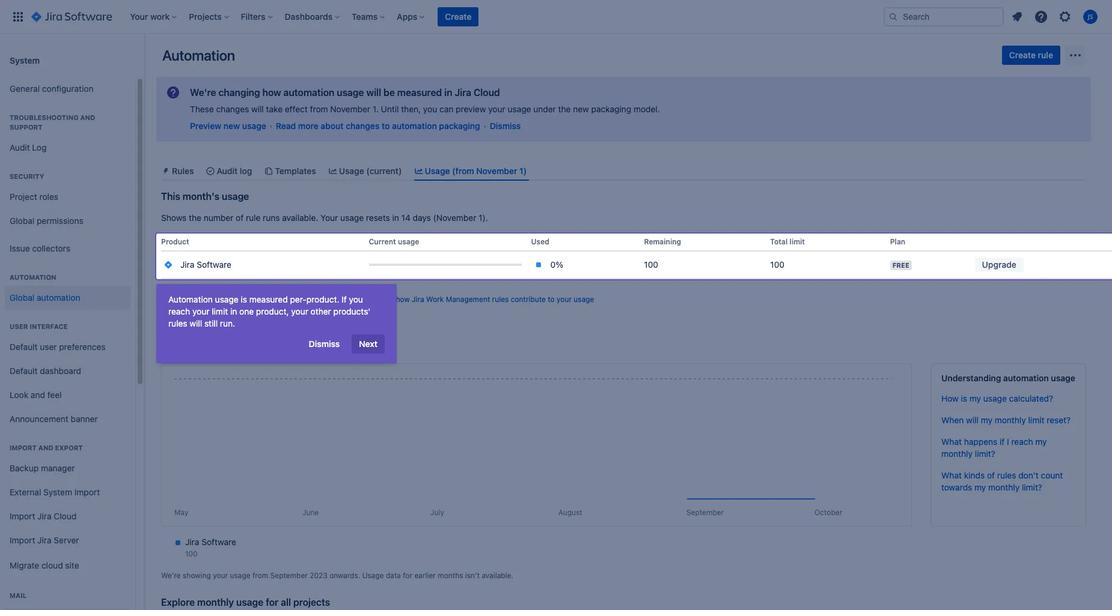 Task type: vqa. For each thing, say whether or not it's contained in the screenshot.
see
no



Task type: locate. For each thing, give the bounding box(es) containing it.
global inside global automation 'link'
[[10, 293, 34, 303]]

changes down the 1.
[[346, 121, 380, 131]]

import and export
[[10, 444, 83, 452]]

shows the number of rule runs available. your usage resets in 14 days (november 1).
[[161, 213, 488, 223]]

0 horizontal spatial to
[[382, 121, 390, 131]]

project roles link
[[5, 185, 130, 209]]

measured up the then,
[[397, 87, 442, 98]]

will right when at the right bottom
[[966, 416, 979, 426]]

default up look
[[10, 366, 38, 376]]

and left feel
[[31, 390, 45, 400]]

global up user
[[10, 293, 34, 303]]

1 horizontal spatial cloud
[[474, 87, 500, 98]]

1 horizontal spatial work
[[426, 295, 444, 304]]

0 horizontal spatial you
[[349, 295, 363, 305]]

primary element
[[7, 0, 884, 33]]

100
[[630, 260, 644, 270], [644, 260, 658, 270], [770, 260, 785, 270], [185, 550, 198, 559]]

available. right runs
[[282, 213, 318, 223]]

1 vertical spatial and
[[31, 390, 45, 400]]

the
[[558, 104, 571, 114], [189, 213, 201, 223], [272, 343, 284, 353]]

0 vertical spatial to
[[382, 121, 390, 131]]

0 vertical spatial system
[[10, 55, 40, 65]]

audit left log
[[10, 142, 30, 152]]

my down reset?
[[1036, 437, 1047, 447]]

2 used from the left
[[531, 238, 549, 247]]

1 0% from the left
[[539, 260, 552, 270]]

0 vertical spatial available.
[[282, 213, 318, 223]]

trends
[[192, 321, 221, 332]]

banner
[[71, 414, 98, 424]]

new right the under
[[573, 104, 589, 114]]

1 horizontal spatial to
[[548, 295, 555, 304]]

0 vertical spatial we're
[[190, 87, 216, 98]]

0 vertical spatial in
[[444, 87, 452, 98]]

1 horizontal spatial total
[[770, 238, 788, 247]]

0 horizontal spatial limit?
[[975, 449, 996, 459]]

create inside primary element
[[445, 11, 472, 21]]

create for create rule
[[1009, 50, 1036, 60]]

we're up these
[[190, 87, 216, 98]]

your down usage trends
[[161, 343, 179, 353]]

0 horizontal spatial management
[[195, 295, 239, 304]]

my down understanding
[[970, 394, 981, 404]]

1 vertical spatial the
[[189, 213, 201, 223]]

2 horizontal spatial rules
[[997, 471, 1016, 481]]

measured
[[397, 87, 442, 98], [249, 295, 288, 305]]

automation up usage trends
[[168, 295, 213, 305]]

global inside global permissions "link"
[[10, 216, 34, 226]]

1 vertical spatial automation
[[10, 274, 56, 281]]

new right preview
[[224, 121, 240, 131]]

plan
[[890, 238, 906, 247]]

jira software
[[180, 260, 231, 270], [180, 260, 231, 270]]

usage (current) image
[[328, 166, 338, 176]]

automation up these
[[162, 47, 235, 64]]

software inside jira software 100
[[202, 538, 236, 548]]

audit right the audit log icon
[[217, 166, 238, 176]]

0 horizontal spatial system
[[10, 55, 40, 65]]

jira software image
[[164, 260, 173, 270], [164, 260, 173, 270]]

limit?
[[975, 449, 996, 459], [1022, 483, 1043, 493]]

0 horizontal spatial how
[[262, 87, 281, 98]]

0 horizontal spatial measured
[[249, 295, 288, 305]]

2 global from the top
[[10, 293, 34, 303]]

1 horizontal spatial packaging
[[591, 104, 631, 114]]

1 horizontal spatial rule
[[1038, 50, 1053, 60]]

usage right the usage (from november 1) 'image'
[[425, 166, 450, 176]]

0 horizontal spatial dismiss
[[309, 339, 340, 349]]

1 vertical spatial rules
[[168, 319, 187, 329]]

is
[[241, 295, 247, 305], [241, 295, 247, 304], [961, 394, 967, 404]]

management
[[195, 295, 239, 304], [446, 295, 490, 304]]

import down external
[[10, 511, 35, 522]]

your up still
[[192, 307, 210, 317]]

work right "learn"
[[426, 295, 444, 304]]

to down until at top left
[[382, 121, 390, 131]]

model.
[[634, 104, 660, 114]]

dismiss up 1)
[[490, 121, 521, 131]]

usage for usage (from november 1)
[[425, 166, 450, 176]]

security
[[10, 173, 44, 180]]

· left read
[[270, 121, 272, 131]]

monthly down the showing
[[197, 598, 234, 609]]

work up usage trends
[[176, 295, 193, 304]]

audit log
[[10, 142, 47, 152]]

import jira server link
[[5, 529, 130, 553]]

be
[[384, 87, 395, 98]]

products'
[[333, 307, 371, 317]]

changes up preview new usage 'button'
[[216, 104, 249, 114]]

1 management from the left
[[195, 295, 239, 304]]

from up 'more'
[[310, 104, 328, 114]]

1 vertical spatial create
[[1009, 50, 1036, 60]]

the left the last
[[272, 343, 284, 353]]

rules left trends
[[168, 319, 187, 329]]

audit inside tab list
[[217, 166, 238, 176]]

1 horizontal spatial how
[[396, 295, 410, 304]]

we're changing how automation usage will be measured in jira cloud these changes will take effect from november 1. until then, you can preview your usage under the new packaging model.
[[190, 87, 660, 114]]

1).
[[479, 213, 488, 223]]

1 horizontal spatial rules
[[492, 295, 509, 304]]

1 horizontal spatial new
[[573, 104, 589, 114]]

monthly down happens
[[942, 449, 973, 459]]

0 horizontal spatial available.
[[282, 213, 318, 223]]

in left the '14'
[[392, 213, 399, 223]]

measured up product, in the left bottom of the page
[[249, 295, 288, 305]]

system down manager at the left bottom
[[43, 487, 72, 498]]

1 horizontal spatial management
[[446, 295, 490, 304]]

for left all
[[266, 598, 278, 609]]

1 vertical spatial what
[[942, 471, 962, 481]]

monthly up i
[[995, 416, 1026, 426]]

of right the number
[[236, 213, 244, 223]]

packaging
[[591, 104, 631, 114], [439, 121, 480, 131]]

1 horizontal spatial the
[[272, 343, 284, 353]]

default
[[10, 342, 38, 352], [10, 366, 38, 376]]

and for import
[[38, 444, 53, 452]]

0 vertical spatial default
[[10, 342, 38, 352]]

total
[[752, 238, 770, 247], [770, 238, 788, 247]]

we're showing your usage from september 2023 onwards. usage data for earlier months isn't available.
[[161, 572, 514, 581]]

your right contribute
[[557, 295, 572, 304]]

usage left trends
[[161, 321, 190, 332]]

in inside the we're changing how automation usage will be measured in jira cloud these changes will take effect from november 1. until then, you can preview your usage under the new packaging model.
[[444, 87, 452, 98]]

1 horizontal spatial audit
[[217, 166, 238, 176]]

import jira cloud link
[[5, 505, 130, 529]]

automation for your automation usage over the last 6 months.
[[181, 343, 225, 353]]

you inside the we're changing how automation usage will be measured in jira cloud these changes will take effect from november 1. until then, you can preview your usage under the new packaging model.
[[423, 104, 437, 114]]

in left one
[[230, 307, 237, 317]]

0 horizontal spatial reach
[[168, 307, 190, 317]]

what inside what kinds of rules don't count towards my monthly limit?
[[942, 471, 962, 481]]

current usage down the resets
[[363, 238, 413, 247]]

0 vertical spatial dismiss button
[[490, 120, 521, 132]]

1 horizontal spatial reach
[[1012, 437, 1033, 447]]

1 horizontal spatial from
[[310, 104, 328, 114]]

automation up effect
[[283, 87, 334, 98]]

what for what kinds of rules don't count towards my monthly limit?
[[942, 471, 962, 481]]

migrate
[[10, 561, 39, 571]]

(from
[[452, 166, 474, 176]]

1 horizontal spatial changes
[[346, 121, 380, 131]]

0 horizontal spatial audit
[[10, 142, 30, 152]]

system inside import and export group
[[43, 487, 72, 498]]

earlier
[[414, 572, 436, 581]]

you right if
[[349, 295, 363, 305]]

jira software image
[[31, 9, 112, 24], [31, 9, 112, 24], [164, 260, 173, 270]]

import up migrate at the left of the page
[[10, 535, 35, 546]]

dashboard
[[40, 366, 81, 376]]

1 horizontal spatial limit?
[[1022, 483, 1043, 493]]

november up preview new usage · read more about changes to automation packaging · dismiss
[[330, 104, 370, 114]]

your right with
[[295, 295, 310, 304]]

1 horizontal spatial you
[[423, 104, 437, 114]]

dismiss button right the last
[[302, 335, 347, 354]]

1 used from the left
[[520, 238, 538, 247]]

default for default user preferences
[[10, 342, 38, 352]]

2 default from the top
[[10, 366, 38, 376]]

automation for global automation
[[37, 293, 80, 303]]

0 horizontal spatial rule
[[246, 213, 261, 223]]

rules inside what kinds of rules don't count towards my monthly limit?
[[997, 471, 1016, 481]]

usage left data on the left bottom
[[362, 572, 384, 581]]

global automation
[[10, 293, 80, 303]]

my down kinds
[[975, 483, 986, 493]]

cloud down the "external system import" link
[[54, 511, 77, 522]]

1 what from the top
[[942, 437, 962, 447]]

audit log image
[[206, 166, 216, 176]]

security group
[[5, 160, 130, 237]]

and inside "user interface" group
[[31, 390, 45, 400]]

1 default from the top
[[10, 342, 38, 352]]

0 vertical spatial changes
[[216, 104, 249, 114]]

0 vertical spatial rule
[[1038, 50, 1053, 60]]

understanding automation usage
[[942, 373, 1075, 384]]

software
[[197, 260, 231, 270], [197, 260, 231, 270], [202, 538, 236, 548]]

0 vertical spatial automation
[[162, 47, 235, 64]]

import for import and export
[[10, 444, 37, 452]]

limit
[[771, 238, 787, 247], [790, 238, 805, 247], [212, 307, 228, 317], [1028, 416, 1045, 426]]

1 vertical spatial system
[[43, 487, 72, 498]]

how right "learn"
[[396, 295, 410, 304]]

used
[[520, 238, 538, 247], [531, 238, 549, 247]]

export
[[55, 444, 83, 452]]

how up 'take'
[[262, 87, 281, 98]]

audit
[[10, 142, 30, 152], [217, 166, 238, 176]]

1 horizontal spatial create
[[1009, 50, 1036, 60]]

troubleshooting and support group
[[5, 101, 130, 164]]

you inside automation usage is measured per-product. if you reach your limit in one product, your other products' rules will still run.
[[349, 295, 363, 305]]

the right the under
[[558, 104, 571, 114]]

november inside tab list
[[476, 166, 517, 176]]

0 horizontal spatial of
[[236, 213, 244, 223]]

0 horizontal spatial november
[[330, 104, 370, 114]]

months
[[438, 572, 463, 581]]

and down "general configuration" link at the left top of page
[[80, 114, 95, 121]]

what up towards
[[942, 471, 962, 481]]

jira inside jira software 100
[[185, 538, 199, 548]]

to right contribute
[[548, 295, 555, 304]]

global automation link
[[5, 286, 130, 310]]

current usage down the '14'
[[369, 238, 419, 247]]

limit inside automation usage is measured per-product. if you reach your limit in one product, your other products' rules will still run.
[[212, 307, 228, 317]]

you left can
[[423, 104, 437, 114]]

1 horizontal spatial ·
[[484, 121, 486, 131]]

migrate cloud site
[[10, 561, 79, 571]]

·
[[270, 121, 272, 131], [484, 121, 486, 131]]

0 horizontal spatial for
[[266, 598, 278, 609]]

reach up usage trends
[[168, 307, 190, 317]]

we're for showing
[[161, 572, 181, 581]]

import for import jira cloud
[[10, 511, 35, 522]]

1 vertical spatial measured
[[249, 295, 288, 305]]

1 work from the left
[[176, 295, 193, 304]]

0 vertical spatial new
[[573, 104, 589, 114]]

the right "shows"
[[189, 213, 201, 223]]

new
[[573, 104, 589, 114], [224, 121, 240, 131]]

november left 1)
[[476, 166, 517, 176]]

rule
[[1038, 50, 1053, 60], [246, 213, 261, 223]]

· down preview
[[484, 121, 486, 131]]

current usage
[[363, 238, 413, 247], [369, 238, 419, 247]]

if
[[1000, 437, 1005, 447]]

project
[[10, 192, 37, 202]]

automation up interface
[[37, 293, 80, 303]]

1 total limit from the left
[[752, 238, 787, 247]]

september
[[270, 572, 308, 581]]

packaging inside the we're changing how automation usage will be measured in jira cloud these changes will take effect from november 1. until then, you can preview your usage under the new packaging model.
[[591, 104, 631, 114]]

packaging left model.
[[591, 104, 631, 114]]

automation inside the we're changing how automation usage will be measured in jira cloud these changes will take effect from november 1. until then, you can preview your usage under the new packaging model.
[[283, 87, 334, 98]]

1 horizontal spatial dismiss
[[490, 121, 521, 131]]

2 horizontal spatial the
[[558, 104, 571, 114]]

my
[[970, 394, 981, 404], [981, 416, 993, 426], [1036, 437, 1047, 447], [975, 483, 986, 493]]

my inside what happens if i reach my monthly limit?
[[1036, 437, 1047, 447]]

rule inside button
[[1038, 50, 1053, 60]]

rules left "don't"
[[997, 471, 1016, 481]]

towards
[[942, 483, 972, 493]]

2 what from the top
[[942, 471, 962, 481]]

dismiss right 6
[[309, 339, 340, 349]]

existing
[[312, 295, 338, 304]]

global for global permissions
[[10, 216, 34, 226]]

cloud up preview
[[474, 87, 500, 98]]

dismiss button
[[490, 120, 521, 132], [302, 335, 347, 354]]

0 vertical spatial audit
[[10, 142, 30, 152]]

in up can
[[444, 87, 452, 98]]

tab list
[[156, 161, 1091, 181]]

limit? down happens
[[975, 449, 996, 459]]

1 horizontal spatial for
[[403, 572, 412, 581]]

2 vertical spatial rules
[[997, 471, 1016, 481]]

import up backup
[[10, 444, 37, 452]]

backup manager link
[[5, 457, 130, 481]]

usage for usage trends
[[161, 321, 190, 332]]

0 horizontal spatial ·
[[270, 121, 272, 131]]

1 vertical spatial in
[[392, 213, 399, 223]]

limit? inside what kinds of rules don't count towards my monthly limit?
[[1022, 483, 1043, 493]]

100 inside jira software 100
[[185, 550, 198, 559]]

0 vertical spatial from
[[310, 104, 328, 114]]

audit inside audit log link
[[10, 142, 30, 152]]

changing
[[218, 87, 260, 98]]

we're left the showing
[[161, 572, 181, 581]]

1 vertical spatial how
[[396, 295, 410, 304]]

0 horizontal spatial total
[[752, 238, 770, 247]]

0 vertical spatial global
[[10, 216, 34, 226]]

dismiss button up 1)
[[490, 120, 521, 132]]

usage (from november 1) image
[[414, 166, 424, 176]]

resets
[[366, 213, 390, 223]]

general
[[10, 83, 40, 94]]

will left be
[[366, 87, 381, 98]]

1 vertical spatial limit?
[[1022, 483, 1043, 493]]

all
[[281, 598, 291, 609]]

automation down trends
[[181, 343, 225, 353]]

Search field
[[884, 7, 1004, 26]]

monthly down "don't"
[[988, 483, 1020, 493]]

effect
[[285, 104, 308, 114]]

1 vertical spatial cloud
[[54, 511, 77, 522]]

available. right isn't
[[482, 572, 514, 581]]

reach right i
[[1012, 437, 1033, 447]]

limit? down "don't"
[[1022, 483, 1043, 493]]

automation inside global automation 'link'
[[37, 293, 80, 303]]

of
[[236, 213, 244, 223], [987, 471, 995, 481]]

preferences
[[59, 342, 106, 352]]

we're inside the we're changing how automation usage will be measured in jira cloud these changes will take effect from november 1. until then, you can preview your usage under the new packaging model.
[[190, 87, 216, 98]]

global
[[10, 216, 34, 226], [10, 293, 34, 303]]

automation down the then,
[[392, 121, 437, 131]]

1 horizontal spatial your
[[321, 213, 338, 223]]

what for what happens if i reach my monthly limit?
[[942, 437, 962, 447]]

2 horizontal spatial in
[[444, 87, 452, 98]]

14
[[401, 213, 411, 223]]

packaging down preview
[[439, 121, 480, 131]]

automation up calculated?
[[1003, 373, 1049, 384]]

0 vertical spatial november
[[330, 104, 370, 114]]

for right data on the left bottom
[[403, 572, 412, 581]]

your down usage (current) image
[[321, 213, 338, 223]]

1 horizontal spatial november
[[476, 166, 517, 176]]

from left september
[[252, 572, 268, 581]]

0 horizontal spatial your
[[161, 343, 179, 353]]

automation inside group
[[10, 274, 56, 281]]

of right kinds
[[987, 471, 995, 481]]

shows
[[161, 213, 187, 223]]

0 horizontal spatial cloud
[[54, 511, 77, 522]]

0 horizontal spatial rules
[[168, 319, 187, 329]]

global down project at the top of page
[[10, 216, 34, 226]]

1 vertical spatial default
[[10, 366, 38, 376]]

import
[[10, 444, 37, 452], [74, 487, 100, 498], [10, 511, 35, 522], [10, 535, 35, 546]]

usage right usage (current) image
[[339, 166, 364, 176]]

preview new usage · read more about changes to automation packaging · dismiss
[[190, 121, 521, 131]]

1 global from the top
[[10, 216, 34, 226]]

what down when at the right bottom
[[942, 437, 962, 447]]

create banner
[[0, 0, 1112, 34]]

system up general
[[10, 55, 40, 65]]

your right preview
[[488, 104, 505, 114]]

(november
[[433, 213, 476, 223]]

global permissions link
[[5, 209, 130, 233]]

0 horizontal spatial work
[[176, 295, 193, 304]]

default user preferences link
[[5, 335, 130, 360]]

will left still
[[190, 319, 202, 329]]

1 horizontal spatial we're
[[190, 87, 216, 98]]

1 vertical spatial dismiss button
[[302, 335, 347, 354]]

0 vertical spatial how
[[262, 87, 281, 98]]

1 vertical spatial you
[[349, 295, 363, 305]]

is inside automation usage is measured per-product. if you reach your limit in one product, your other products' rules will still run.
[[241, 295, 247, 305]]

bundled
[[249, 295, 277, 304]]

rules left contribute
[[492, 295, 509, 304]]

months.
[[310, 343, 342, 353]]

product.
[[306, 295, 339, 305]]

0 horizontal spatial the
[[189, 213, 201, 223]]

0 vertical spatial you
[[423, 104, 437, 114]]

0 horizontal spatial from
[[252, 572, 268, 581]]

default down user
[[10, 342, 38, 352]]

0 horizontal spatial in
[[230, 307, 237, 317]]

0 vertical spatial what
[[942, 437, 962, 447]]

1 vertical spatial available.
[[482, 572, 514, 581]]

0 vertical spatial measured
[[397, 87, 442, 98]]

1 horizontal spatial measured
[[397, 87, 442, 98]]

general configuration link
[[5, 77, 130, 101]]

and inside the troubleshooting and support
[[80, 114, 95, 121]]

and up the backup manager at the bottom
[[38, 444, 53, 452]]

what inside what happens if i reach my monthly limit?
[[942, 437, 962, 447]]

dismiss
[[490, 121, 521, 131], [309, 339, 340, 349]]

1 vertical spatial we're
[[161, 572, 181, 581]]

when will my monthly limit reset? link
[[942, 416, 1071, 426]]

automation up global automation
[[10, 274, 56, 281]]

0 vertical spatial cloud
[[474, 87, 500, 98]]



Task type: describe. For each thing, give the bounding box(es) containing it.
what kinds of rules don't count towards my monthly limit?
[[942, 471, 1063, 493]]

your down per-
[[291, 307, 308, 317]]

happens
[[964, 437, 998, 447]]

create rule button
[[1002, 46, 1061, 65]]

0 vertical spatial your
[[321, 213, 338, 223]]

my inside what kinds of rules don't count towards my monthly limit?
[[975, 483, 986, 493]]

1 vertical spatial changes
[[346, 121, 380, 131]]

user interface
[[10, 323, 68, 331]]

i
[[1007, 437, 1009, 447]]

cloud inside import and export group
[[54, 511, 77, 522]]

cloud inside the we're changing how automation usage will be measured in jira cloud these changes will take effect from november 1. until then, you can preview your usage under the new packaging model.
[[474, 87, 500, 98]]

we're for changing
[[190, 87, 216, 98]]

measured inside automation usage is measured per-product. if you reach your limit in one product, your other products' rules will still run.
[[249, 295, 288, 305]]

november inside the we're changing how automation usage will be measured in jira cloud these changes will take effect from november 1. until then, you can preview your usage under the new packaging model.
[[330, 104, 370, 114]]

reach inside automation usage is measured per-product. if you reach your limit in one product, your other products' rules will still run.
[[168, 307, 190, 317]]

can
[[440, 104, 454, 114]]

1 current usage from the left
[[363, 238, 413, 247]]

1 vertical spatial packaging
[[439, 121, 480, 131]]

issue
[[10, 243, 30, 253]]

2 remaining from the left
[[644, 238, 681, 247]]

with
[[279, 295, 293, 304]]

general configuration
[[10, 83, 94, 94]]

audit for audit log
[[217, 166, 238, 176]]

what happens if i reach my monthly limit?
[[942, 437, 1047, 459]]

2 0% from the left
[[550, 260, 563, 270]]

usage for usage (current)
[[339, 166, 364, 176]]

run.
[[220, 319, 235, 329]]

rules image
[[161, 166, 171, 176]]

automation usage is measured per-product. if you reach your limit in one product, your other products' rules will still run.
[[168, 295, 371, 329]]

1 horizontal spatial dismiss button
[[490, 120, 521, 132]]

monthly inside what kinds of rules don't count towards my monthly limit?
[[988, 483, 1020, 493]]

create rule
[[1009, 50, 1053, 60]]

1 vertical spatial dismiss
[[309, 339, 340, 349]]

1 horizontal spatial available.
[[482, 572, 514, 581]]

and for troubleshooting
[[80, 114, 95, 121]]

jira inside the we're changing how automation usage will be measured in jira cloud these changes will take effect from november 1. until then, you can preview your usage under the new packaging model.
[[455, 87, 471, 98]]

reach inside what happens if i reach my monthly limit?
[[1012, 437, 1033, 447]]

2 total from the left
[[770, 238, 788, 247]]

your right the showing
[[213, 572, 228, 581]]

announcement
[[10, 414, 68, 424]]

limit? inside what happens if i reach my monthly limit?
[[975, 449, 996, 459]]

user interface group
[[5, 310, 130, 435]]

issue collectors link
[[5, 237, 130, 261]]

2 current from the left
[[369, 238, 396, 247]]

under
[[533, 104, 556, 114]]

your inside the we're changing how automation usage will be measured in jira cloud these changes will take effect from november 1. until then, you can preview your usage under the new packaging model.
[[488, 104, 505, 114]]

in inside automation usage is measured per-product. if you reach your limit in one product, your other products' rules will still run.
[[230, 307, 237, 317]]

per-
[[290, 295, 307, 305]]

upgrade
[[958, 260, 992, 270]]

measured inside the we're changing how automation usage will be measured in jira cloud these changes will take effect from november 1. until then, you can preview your usage under the new packaging model.
[[397, 87, 442, 98]]

over
[[253, 343, 269, 353]]

1 · from the left
[[270, 121, 272, 131]]

more
[[298, 121, 319, 131]]

1 vertical spatial new
[[224, 121, 240, 131]]

migrate cloud site link
[[5, 553, 130, 580]]

about
[[321, 121, 344, 131]]

when will my monthly limit reset?
[[942, 416, 1071, 426]]

automation inside automation usage is measured per-product. if you reach your limit in one product, your other products' rules will still run.
[[168, 295, 213, 305]]

next
[[359, 339, 378, 349]]

create for create
[[445, 11, 472, 21]]

troubleshooting and support
[[10, 114, 95, 131]]

global permissions
[[10, 216, 83, 226]]

how inside the we're changing how automation usage will be measured in jira cloud these changes will take effect from november 1. until then, you can preview your usage under the new packaging model.
[[262, 87, 281, 98]]

user
[[10, 323, 28, 331]]

these
[[190, 104, 214, 114]]

mail
[[10, 592, 27, 600]]

issue collectors
[[10, 243, 70, 253]]

automation for understanding automation usage
[[1003, 373, 1049, 384]]

log
[[240, 166, 252, 176]]

1 vertical spatial your
[[161, 343, 179, 353]]

log
[[32, 142, 47, 152]]

and for look
[[31, 390, 45, 400]]

read more about changes to automation packaging button
[[276, 120, 480, 132]]

audit for audit log
[[10, 142, 30, 152]]

the inside the we're changing how automation usage will be measured in jira cloud these changes will take effect from november 1. until then, you can preview your usage under the new packaging model.
[[558, 104, 571, 114]]

what kinds of rules don't count towards my monthly limit? link
[[942, 471, 1063, 493]]

0 vertical spatial of
[[236, 213, 244, 223]]

take
[[266, 104, 283, 114]]

2 · from the left
[[484, 121, 486, 131]]

preview
[[190, 121, 221, 131]]

count
[[1041, 471, 1063, 481]]

1 current from the left
[[363, 238, 390, 247]]

external system import link
[[5, 481, 130, 505]]

explore monthly usage for all projects
[[161, 598, 330, 609]]

products.
[[340, 295, 373, 304]]

explore
[[161, 598, 195, 609]]

global for global automation
[[10, 293, 34, 303]]

tab list containing rules
[[156, 161, 1091, 181]]

import jira cloud
[[10, 511, 77, 522]]

1 vertical spatial to
[[548, 295, 555, 304]]

preview new usage button
[[190, 120, 266, 132]]

isn't
[[465, 572, 480, 581]]

1 total from the left
[[752, 238, 770, 247]]

1 remaining from the left
[[630, 238, 667, 247]]

usage inside automation usage is measured per-product. if you reach your limit in one product, your other products' rules will still run.
[[215, 295, 239, 305]]

new inside the we're changing how automation usage will be measured in jira cloud these changes will take effect from november 1. until then, you can preview your usage under the new packaging model.
[[573, 104, 589, 114]]

roles
[[39, 192, 58, 202]]

troubleshooting
[[10, 114, 78, 121]]

automation group
[[5, 261, 130, 314]]

how is my usage calculated?
[[942, 394, 1053, 404]]

announcement banner link
[[5, 408, 130, 432]]

0 vertical spatial rules
[[492, 295, 509, 304]]

project roles
[[10, 192, 58, 202]]

data
[[386, 572, 401, 581]]

monthly inside what happens if i reach my monthly limit?
[[942, 449, 973, 459]]

2 work from the left
[[426, 295, 444, 304]]

other
[[311, 307, 331, 317]]

import and export group
[[5, 432, 130, 583]]

rules
[[172, 166, 194, 176]]

configuration
[[42, 83, 94, 94]]

2 management from the left
[[446, 295, 490, 304]]

upgrade link
[[951, 258, 999, 272]]

will inside automation usage is measured per-product. if you reach your limit in one product, your other products' rules will still run.
[[190, 319, 202, 329]]

templates image
[[264, 166, 274, 176]]

preview
[[456, 104, 486, 114]]

reset?
[[1047, 416, 1071, 426]]

feel
[[47, 390, 62, 400]]

will left 'take'
[[251, 104, 264, 114]]

2 vertical spatial the
[[272, 343, 284, 353]]

2 current usage from the left
[[369, 238, 419, 247]]

1.
[[373, 104, 379, 114]]

rules inside automation usage is measured per-product. if you reach your limit in one product, your other products' rules will still run.
[[168, 319, 187, 329]]

jira work management is bundled with your existing products. learn how jira work management rules contribute to your usage
[[161, 295, 594, 304]]

default for default dashboard
[[10, 366, 38, 376]]

search image
[[889, 12, 898, 21]]

default dashboard link
[[5, 360, 130, 384]]

default dashboard
[[10, 366, 81, 376]]

changes inside the we're changing how automation usage will be measured in jira cloud these changes will take effect from november 1. until then, you can preview your usage under the new packaging model.
[[216, 104, 249, 114]]

how is my usage calculated? link
[[942, 394, 1053, 404]]

default user preferences
[[10, 342, 106, 352]]

my up happens
[[981, 416, 993, 426]]

contribute
[[511, 295, 546, 304]]

import down backup manager link
[[74, 487, 100, 498]]

look and feel link
[[5, 384, 130, 408]]

1 vertical spatial for
[[266, 598, 278, 609]]

audit log
[[217, 166, 252, 176]]

this
[[161, 191, 180, 202]]

month's
[[183, 191, 220, 202]]

read
[[276, 121, 296, 131]]

jira software 100
[[185, 538, 236, 559]]

import for import jira server
[[10, 535, 35, 546]]

kinds
[[964, 471, 985, 481]]

don't
[[1019, 471, 1039, 481]]

1)
[[520, 166, 527, 176]]

runs
[[263, 213, 280, 223]]

permissions
[[37, 216, 83, 226]]

from inside the we're changing how automation usage will be measured in jira cloud these changes will take effect from november 1. until then, you can preview your usage under the new packaging model.
[[310, 104, 328, 114]]

of inside what kinds of rules don't count towards my monthly limit?
[[987, 471, 995, 481]]

when
[[942, 416, 964, 426]]

user
[[40, 342, 57, 352]]

2 total limit from the left
[[770, 238, 805, 247]]

external
[[10, 487, 41, 498]]

0 vertical spatial for
[[403, 572, 412, 581]]



